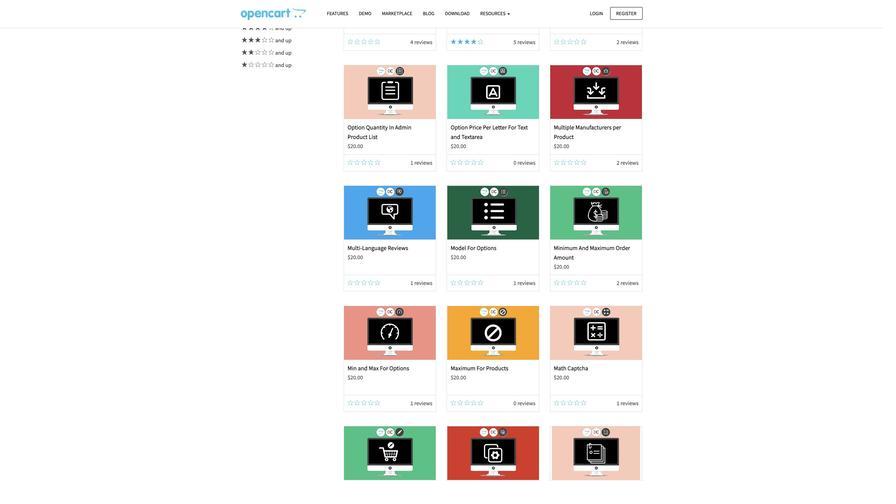 Task type: locate. For each thing, give the bounding box(es) containing it.
and up
[[274, 24, 292, 32], [274, 37, 292, 44], [274, 49, 292, 56], [274, 62, 292, 69]]

options right the 'model'
[[477, 244, 497, 252]]

math captcha $20.00
[[554, 364, 589, 381]]

4
[[411, 39, 413, 46]]

1 horizontal spatial option
[[451, 123, 468, 131]]

1 for multi-language reviews
[[411, 279, 413, 286]]

0 vertical spatial 2 reviews
[[617, 39, 639, 46]]

marketplace
[[382, 10, 413, 17]]

3 up from the top
[[286, 49, 292, 56]]

min and max for options image
[[344, 306, 436, 360]]

resources link
[[475, 7, 516, 20]]

reviews for min and max for options
[[415, 400, 433, 407]]

1 reviews for multi-language reviews
[[411, 279, 433, 286]]

captcha
[[568, 364, 589, 372]]

download
[[445, 10, 470, 17]]

$20.00 inside multi-language reviews $20.00
[[348, 254, 363, 261]]

for inside option price per letter for text and textarea $20.00
[[508, 123, 517, 131]]

1 reviews for math captcha
[[617, 400, 639, 407]]

5 reviews
[[514, 39, 536, 46]]

maximum for products image
[[448, 306, 539, 360]]

0 reviews for maximum for products
[[514, 400, 536, 407]]

and up link
[[241, 24, 292, 32], [241, 37, 292, 44], [241, 49, 292, 56], [241, 62, 292, 69]]

1 vertical spatial options
[[390, 364, 409, 372]]

2 vertical spatial 2
[[617, 280, 620, 287]]

product left list
[[348, 133, 368, 141]]

star light o image
[[268, 25, 274, 30], [261, 37, 268, 43], [268, 37, 274, 43], [348, 39, 353, 45], [355, 39, 360, 45], [361, 39, 367, 45], [368, 39, 374, 45], [375, 39, 381, 45], [568, 39, 573, 45], [574, 39, 580, 45], [254, 50, 261, 55], [261, 50, 268, 55], [268, 50, 274, 55], [348, 159, 353, 165], [361, 159, 367, 165], [368, 159, 374, 165], [375, 159, 381, 165], [478, 159, 484, 165], [554, 159, 560, 165], [568, 159, 573, 165], [355, 280, 360, 285], [361, 280, 367, 285], [451, 280, 457, 285], [554, 280, 560, 286], [561, 280, 567, 286], [581, 280, 587, 286], [348, 400, 353, 406], [451, 400, 457, 406], [464, 400, 470, 406], [478, 400, 484, 406], [561, 400, 567, 406], [581, 400, 587, 406]]

0 vertical spatial 2
[[617, 39, 620, 46]]

reviews
[[415, 39, 433, 46], [518, 39, 536, 46], [621, 39, 639, 46], [415, 159, 433, 166], [518, 159, 536, 166], [621, 159, 639, 166], [415, 279, 433, 286], [518, 279, 536, 286], [621, 280, 639, 287], [415, 400, 433, 407], [518, 400, 536, 407], [621, 400, 639, 407]]

4 up from the top
[[286, 62, 292, 69]]

0 horizontal spatial maximum
[[451, 364, 476, 372]]

demo link
[[354, 7, 377, 20]]

2 for per
[[617, 159, 620, 166]]

option inside option price per letter for text and textarea $20.00
[[451, 123, 468, 131]]

2 up from the top
[[286, 37, 292, 44]]

1 0 from the top
[[514, 159, 517, 166]]

1 up from the top
[[286, 24, 292, 32]]

1 for option quantity in admin product list
[[411, 159, 413, 166]]

reviews for multiple manufacturers per product
[[621, 159, 639, 166]]

multi-language reviews $20.00
[[348, 244, 408, 261]]

4 and up link from the top
[[241, 62, 292, 69]]

2 product from the left
[[554, 133, 574, 141]]

3 and up from the top
[[274, 49, 292, 56]]

options inside 'min and max for options $20.00'
[[390, 364, 409, 372]]

1 for min and max for options
[[411, 400, 413, 407]]

0 for option price per letter for text and textarea
[[514, 159, 517, 166]]

1 vertical spatial 0 reviews
[[514, 400, 536, 407]]

order
[[616, 244, 630, 252]]

1 horizontal spatial product
[[554, 133, 574, 141]]

1 0 reviews from the top
[[514, 159, 536, 166]]

options
[[477, 244, 497, 252], [390, 364, 409, 372]]

for left "products"
[[477, 364, 485, 372]]

option
[[348, 123, 365, 131], [451, 123, 468, 131]]

2 and up link from the top
[[241, 37, 292, 44]]

1 horizontal spatial maximum
[[590, 244, 615, 252]]

1 horizontal spatial options
[[477, 244, 497, 252]]

0 horizontal spatial option
[[348, 123, 365, 131]]

multi-
[[348, 244, 362, 252]]

and up for 3rd and up link
[[274, 49, 292, 56]]

star light image
[[241, 25, 247, 30], [247, 25, 254, 30], [261, 25, 268, 30], [247, 37, 254, 43], [458, 39, 463, 45], [471, 39, 477, 45], [241, 50, 247, 55], [241, 62, 247, 68]]

for right max on the bottom of page
[[380, 364, 388, 372]]

blog link
[[418, 7, 440, 20]]

for
[[508, 123, 517, 131], [468, 244, 476, 252], [380, 364, 388, 372], [477, 364, 485, 372]]

reviews for model for options
[[518, 279, 536, 286]]

maximum for products link
[[451, 364, 509, 372]]

0 horizontal spatial options
[[390, 364, 409, 372]]

1 product from the left
[[348, 133, 368, 141]]

3 2 from the top
[[617, 280, 620, 287]]

5
[[514, 39, 517, 46]]

0 vertical spatial 0
[[514, 159, 517, 166]]

maximum left "products"
[[451, 364, 476, 372]]

download link
[[440, 7, 475, 20]]

per
[[483, 123, 491, 131]]

option up textarea
[[451, 123, 468, 131]]

min
[[348, 364, 357, 372]]

2 reviews for minimum and maximum order amount
[[617, 280, 639, 287]]

maximum right and
[[590, 244, 615, 252]]

demo
[[359, 10, 372, 17]]

math captcha link
[[554, 364, 589, 372]]

1 2 reviews from the top
[[617, 39, 639, 46]]

reviews
[[388, 244, 408, 252]]

option left quantity
[[348, 123, 365, 131]]

maximum for products $20.00
[[451, 364, 509, 381]]

for left text
[[508, 123, 517, 131]]

model for options $20.00
[[451, 244, 497, 261]]

and
[[275, 24, 284, 32], [275, 37, 284, 44], [275, 49, 284, 56], [275, 62, 284, 69], [451, 133, 461, 141], [358, 364, 368, 372]]

for right the 'model'
[[468, 244, 476, 252]]

reviews for maximum for products
[[518, 400, 536, 407]]

1 for model for options
[[514, 279, 517, 286]]

1 vertical spatial maximum
[[451, 364, 476, 372]]

2 2 from the top
[[617, 159, 620, 166]]

2 and up from the top
[[274, 37, 292, 44]]

3 2 reviews from the top
[[617, 280, 639, 287]]

up
[[286, 24, 292, 32], [286, 37, 292, 44], [286, 49, 292, 56], [286, 62, 292, 69]]

features link
[[322, 7, 354, 20]]

$20.00
[[348, 13, 363, 20], [451, 13, 466, 20], [348, 143, 363, 150], [451, 143, 466, 150], [554, 143, 570, 150], [348, 254, 363, 261], [451, 254, 466, 261], [554, 263, 570, 270], [348, 374, 363, 381], [451, 374, 466, 381], [554, 374, 570, 381]]

1 reviews
[[411, 159, 433, 166], [411, 279, 433, 286], [514, 279, 536, 286], [411, 400, 433, 407], [617, 400, 639, 407]]

model for options link
[[451, 244, 497, 252]]

0 vertical spatial 0 reviews
[[514, 159, 536, 166]]

reviews for option price per letter for text and textarea
[[518, 159, 536, 166]]

2 vertical spatial 2 reviews
[[617, 280, 639, 287]]

1 vertical spatial 2 reviews
[[617, 159, 639, 166]]

$20.00 inside 'min and max for options $20.00'
[[348, 374, 363, 381]]

3 and up link from the top
[[241, 49, 292, 56]]

product down multiple
[[554, 133, 574, 141]]

math captcha image
[[551, 306, 642, 360]]

2 reviews
[[617, 39, 639, 46], [617, 159, 639, 166], [617, 280, 639, 287]]

product
[[348, 133, 368, 141], [554, 133, 574, 141]]

star light o image
[[478, 39, 484, 45], [554, 39, 560, 45], [561, 39, 567, 45], [581, 39, 587, 45], [247, 62, 254, 68], [254, 62, 261, 68], [261, 62, 268, 68], [268, 62, 274, 68], [355, 159, 360, 165], [451, 159, 457, 165], [458, 159, 463, 165], [464, 159, 470, 165], [471, 159, 477, 165], [561, 159, 567, 165], [574, 159, 580, 165], [581, 159, 587, 165], [348, 280, 353, 285], [368, 280, 374, 285], [375, 280, 381, 285], [458, 280, 463, 285], [464, 280, 470, 285], [471, 280, 477, 285], [478, 280, 484, 285], [568, 280, 573, 286], [574, 280, 580, 286], [355, 400, 360, 406], [361, 400, 367, 406], [368, 400, 374, 406], [375, 400, 381, 406], [458, 400, 463, 406], [471, 400, 477, 406], [554, 400, 560, 406], [568, 400, 573, 406], [574, 400, 580, 406]]

$20.00 inside option price per letter for text and textarea $20.00
[[451, 143, 466, 150]]

and
[[579, 244, 589, 252]]

login link
[[584, 7, 609, 20]]

1 vertical spatial 0
[[514, 400, 517, 407]]

1 vertical spatial 2
[[617, 159, 620, 166]]

language
[[362, 244, 387, 252]]

4 and up from the top
[[274, 62, 292, 69]]

0
[[514, 159, 517, 166], [514, 400, 517, 407]]

2 2 reviews from the top
[[617, 159, 639, 166]]

list
[[369, 133, 378, 141]]

login
[[590, 10, 603, 16]]

option price per letter for text and textarea $20.00
[[451, 123, 528, 150]]

2
[[617, 39, 620, 46], [617, 159, 620, 166], [617, 280, 620, 287]]

star light image
[[254, 25, 261, 30], [241, 37, 247, 43], [254, 37, 261, 43], [451, 39, 457, 45], [464, 39, 470, 45], [247, 50, 254, 55]]

option price per letter for text and textarea image
[[448, 65, 539, 119]]

1
[[411, 159, 413, 166], [411, 279, 413, 286], [514, 279, 517, 286], [411, 400, 413, 407], [617, 400, 620, 407]]

0 reviews
[[514, 159, 536, 166], [514, 400, 536, 407]]

1 reviews for min and max for options
[[411, 400, 433, 407]]

1 and up from the top
[[274, 24, 292, 32]]

0 vertical spatial options
[[477, 244, 497, 252]]

products
[[486, 364, 509, 372]]

max
[[369, 364, 379, 372]]

options right max on the bottom of page
[[390, 364, 409, 372]]

1 option from the left
[[348, 123, 365, 131]]

2 0 from the top
[[514, 400, 517, 407]]

0 vertical spatial maximum
[[590, 244, 615, 252]]

and inside option price per letter for text and textarea $20.00
[[451, 133, 461, 141]]

option inside option quantity in admin product list $20.00
[[348, 123, 365, 131]]

quantity
[[366, 123, 388, 131]]

0 horizontal spatial product
[[348, 133, 368, 141]]

reviews for math captcha
[[621, 400, 639, 407]]

maximum
[[590, 244, 615, 252], [451, 364, 476, 372]]

options inside model for options $20.00
[[477, 244, 497, 252]]

2 0 reviews from the top
[[514, 400, 536, 407]]

2 option from the left
[[451, 123, 468, 131]]



Task type: vqa. For each thing, say whether or not it's contained in the screenshot.


Task type: describe. For each thing, give the bounding box(es) containing it.
multiple manufacturers per product link
[[554, 123, 621, 141]]

min and max for options link
[[348, 364, 409, 372]]

option quantity in admin product list $20.00
[[348, 123, 412, 150]]

4 reviews
[[411, 39, 433, 46]]

2 for maximum
[[617, 280, 620, 287]]

reviews for minimum and maximum order amount
[[621, 280, 639, 287]]

multi-language reviews image
[[344, 186, 436, 239]]

$20.00 inside model for options $20.00
[[451, 254, 466, 261]]

multiple manufacturers per product $20.00
[[554, 123, 621, 150]]

for inside "maximum for products $20.00"
[[477, 364, 485, 372]]

and up for 1st and up link from the bottom
[[274, 62, 292, 69]]

$20.00 inside "maximum for products $20.00"
[[451, 374, 466, 381]]

option for option price per letter for text and textarea
[[451, 123, 468, 131]]

manage product options image
[[448, 426, 539, 480]]

1 2 from the top
[[617, 39, 620, 46]]

$20.00 inside math captcha $20.00
[[554, 374, 570, 381]]

minimum
[[554, 244, 578, 252]]

model
[[451, 244, 466, 252]]

maximum inside minimum and maximum order amount $20.00
[[590, 244, 615, 252]]

product inside option quantity in admin product list $20.00
[[348, 133, 368, 141]]

features
[[327, 10, 348, 17]]

admin
[[395, 123, 412, 131]]

letter
[[493, 123, 507, 131]]

min and max for options $20.00
[[348, 364, 409, 381]]

blog
[[423, 10, 435, 17]]

multi-language reviews link
[[348, 244, 408, 252]]

$20.00 inside minimum and maximum order amount $20.00
[[554, 263, 570, 270]]

option quantity in admin product list image
[[344, 65, 436, 119]]

for inside 'min and max for options $20.00'
[[380, 364, 388, 372]]

model for options image
[[448, 186, 539, 239]]

register link
[[610, 7, 643, 20]]

manage products in customer's cart image
[[344, 426, 436, 480]]

manufacturers
[[576, 123, 612, 131]]

and up for second and up link from the top of the page
[[274, 37, 292, 44]]

in
[[389, 123, 394, 131]]

1 reviews for model for options
[[514, 279, 536, 286]]

marketplace link
[[377, 7, 418, 20]]

math
[[554, 364, 567, 372]]

manage product attributes image
[[551, 426, 642, 480]]

amount
[[554, 254, 574, 261]]

0 for maximum for products
[[514, 400, 517, 407]]

minimum and maximum order amount image
[[551, 186, 642, 239]]

$20.00 inside multiple manufacturers per product $20.00
[[554, 143, 570, 150]]

product inside multiple manufacturers per product $20.00
[[554, 133, 574, 141]]

2 reviews for multiple manufacturers per product
[[617, 159, 639, 166]]

opencart - marketplace image
[[241, 7, 306, 20]]

for inside model for options $20.00
[[468, 244, 476, 252]]

and inside 'min and max for options $20.00'
[[358, 364, 368, 372]]

textarea
[[462, 133, 483, 141]]

register
[[616, 10, 637, 16]]

minimum and maximum order amount link
[[554, 244, 630, 261]]

option price per letter for text and textarea link
[[451, 123, 528, 141]]

0 reviews for option price per letter for text and textarea
[[514, 159, 536, 166]]

per
[[613, 123, 621, 131]]

1 for math captcha
[[617, 400, 620, 407]]

resources
[[480, 10, 507, 17]]

1 reviews for option quantity in admin product list
[[411, 159, 433, 166]]

$20.00 inside option quantity in admin product list $20.00
[[348, 143, 363, 150]]

1 and up link from the top
[[241, 24, 292, 32]]

option quantity in admin product list link
[[348, 123, 412, 141]]

maximum inside "maximum for products $20.00"
[[451, 364, 476, 372]]

multiple manufacturers per product image
[[551, 65, 642, 119]]

text
[[518, 123, 528, 131]]

reviews for multi-language reviews
[[415, 279, 433, 286]]

minimum and maximum order amount $20.00
[[554, 244, 630, 270]]

option for option quantity in admin product list
[[348, 123, 365, 131]]

price
[[469, 123, 482, 131]]

and up for 4th and up link from the bottom of the page
[[274, 24, 292, 32]]

reviews for option quantity in admin product list
[[415, 159, 433, 166]]

rating
[[241, 2, 260, 11]]

multiple
[[554, 123, 575, 131]]



